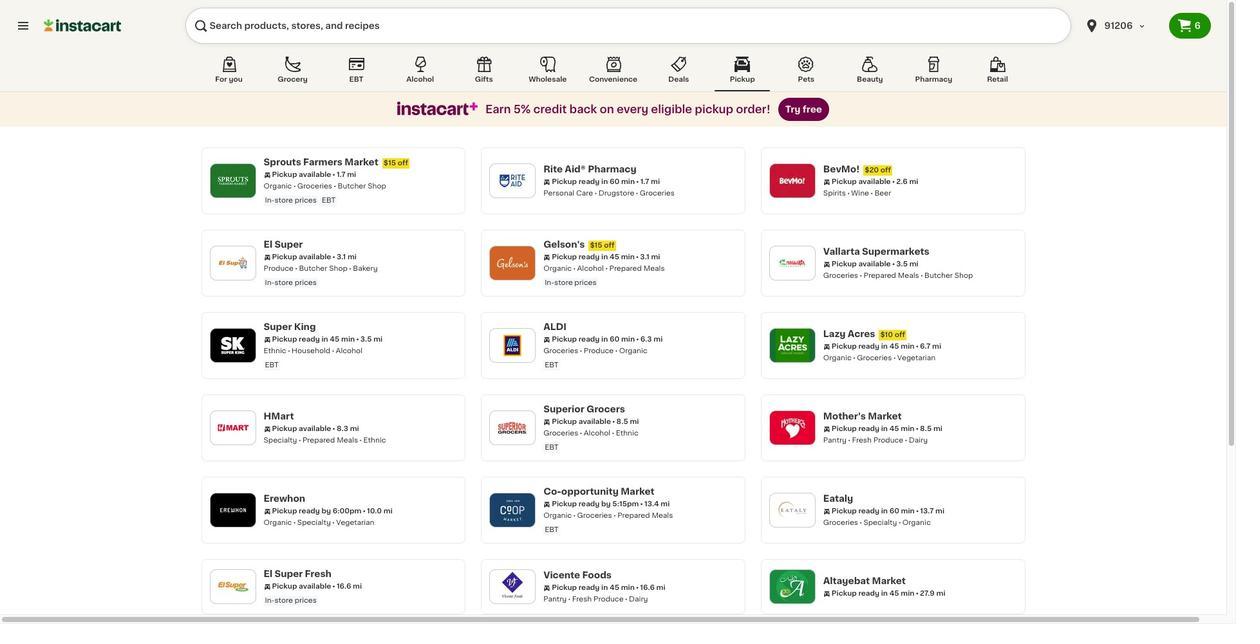 Task type: vqa. For each thing, say whether or not it's contained in the screenshot.


Task type: describe. For each thing, give the bounding box(es) containing it.
2.6 mi
[[897, 178, 919, 185]]

organic for organic alcohol prepared meals
[[544, 265, 572, 272]]

2 horizontal spatial butcher
[[925, 272, 953, 280]]

pickup inside button
[[730, 76, 755, 83]]

1 vertical spatial super
[[264, 323, 292, 332]]

16.6 for vicente foods
[[640, 585, 655, 592]]

available down farmers on the left top
[[299, 171, 331, 178]]

6.3 mi
[[641, 336, 663, 343]]

grocery
[[278, 76, 308, 83]]

co-opportunity market
[[544, 488, 655, 497]]

vegetarian for pickup ready by 6:00pm
[[336, 520, 375, 527]]

erewhon logo image
[[216, 494, 250, 527]]

in for altayebat market
[[882, 591, 888, 598]]

pharmacy button
[[906, 54, 962, 91]]

grocers
[[587, 405, 625, 414]]

retail
[[987, 76, 1009, 83]]

sprouts farmers market logo image
[[216, 164, 250, 198]]

hmart
[[264, 412, 294, 421]]

available for el super fresh
[[299, 584, 331, 591]]

gelson's
[[544, 240, 585, 249]]

45 for mother's market
[[890, 426, 900, 433]]

free
[[803, 105, 822, 114]]

alcohol inside button
[[407, 76, 434, 83]]

sprouts farmers market $15 off
[[264, 158, 408, 167]]

13.4 mi
[[645, 501, 670, 508]]

pickup for vicente foods
[[552, 585, 577, 592]]

alcohol down grocers
[[584, 430, 611, 437]]

organic for organic groceries vegetarian
[[824, 355, 852, 362]]

vallarta supermarkets logo image
[[776, 247, 809, 280]]

mi for el super
[[348, 254, 357, 261]]

organic down "6.3"
[[619, 348, 648, 355]]

in down $10
[[882, 343, 888, 350]]

8.5 mi for mother's market
[[920, 426, 943, 433]]

gifts
[[475, 76, 493, 83]]

altayebat market logo image
[[776, 571, 809, 604]]

deals button
[[651, 54, 707, 91]]

gelson's logo image
[[496, 247, 530, 280]]

pantry for mother's market
[[824, 437, 847, 444]]

pickup ready in 60 min for eataly
[[832, 508, 915, 515]]

organic for organic groceries butcher shop
[[264, 183, 292, 190]]

co-
[[544, 488, 562, 497]]

vicente foods logo image
[[496, 571, 530, 604]]

in for vicente foods
[[602, 585, 608, 592]]

in- down the el super fresh on the bottom left of page
[[265, 598, 275, 605]]

market right 'altayebat'
[[872, 577, 906, 586]]

wholesale
[[529, 76, 567, 83]]

13.7 mi
[[921, 508, 945, 515]]

ready for rite aid® pharmacy
[[579, 178, 600, 185]]

gelson's $15 off
[[544, 240, 615, 249]]

beer
[[875, 190, 892, 197]]

try free
[[786, 105, 822, 114]]

pickup
[[695, 104, 734, 115]]

pickup for erewhon
[[272, 508, 297, 515]]

min for mother's market
[[901, 426, 915, 433]]

specialty prepared meals ethnic
[[264, 437, 386, 444]]

specialty for eataly
[[864, 520, 897, 527]]

in for super king
[[322, 336, 328, 343]]

45 up organic alcohol prepared meals
[[610, 254, 620, 261]]

personal
[[544, 190, 575, 197]]

91206 button
[[1084, 8, 1162, 44]]

ebt for aldi
[[545, 362, 559, 369]]

you
[[229, 76, 243, 83]]

6 button
[[1169, 13, 1212, 39]]

pickup for super king
[[272, 336, 297, 343]]

8.3
[[337, 426, 348, 433]]

mi for rite aid® pharmacy
[[651, 178, 660, 185]]

mi for super king
[[374, 336, 383, 343]]

beauty
[[857, 76, 883, 83]]

aldi logo image
[[496, 329, 530, 363]]

grocery button
[[265, 54, 320, 91]]

co-opportunity market logo image
[[496, 494, 530, 527]]

el super fresh logo image
[[216, 571, 250, 604]]

3.1 mi for prepared
[[640, 254, 660, 261]]

pets
[[798, 76, 815, 83]]

super for el super fresh
[[275, 570, 303, 579]]

superior grocers
[[544, 405, 625, 414]]

lazy
[[824, 330, 846, 339]]

13.4
[[645, 501, 659, 508]]

pickup ready in 60 min for rite aid® pharmacy
[[552, 178, 635, 185]]

8.5 mi for superior grocers
[[617, 419, 639, 426]]

vicente foods
[[544, 571, 612, 580]]

acres
[[848, 330, 876, 339]]

16.6 mi for vicente foods
[[640, 585, 666, 592]]

rite aid® pharmacy logo image
[[496, 164, 530, 198]]

store down gelson's
[[555, 280, 573, 287]]

1.7 mi for groceries
[[641, 178, 660, 185]]

6
[[1195, 21, 1201, 30]]

by for erewhon
[[322, 508, 331, 515]]

market right farmers on the left top
[[345, 158, 379, 167]]

personal care drugstore groceries
[[544, 190, 675, 197]]

instacart image
[[44, 18, 121, 33]]

groceries alcohol ethnic
[[544, 430, 639, 437]]

3.5 for vallarta supermarkets
[[897, 261, 908, 268]]

mi for erewhon
[[384, 508, 393, 515]]

groceries specialty organic
[[824, 520, 931, 527]]

drugstore
[[599, 190, 635, 197]]

el super
[[264, 240, 303, 249]]

prices down the el super fresh on the bottom left of page
[[295, 598, 317, 605]]

ready for co-opportunity market
[[579, 501, 600, 508]]

groceries right "drugstore"
[[640, 190, 675, 197]]

market right mother's
[[868, 412, 902, 421]]

ready for eataly
[[859, 508, 880, 515]]

produce down foods at the left bottom
[[594, 596, 624, 604]]

for you button
[[201, 54, 257, 91]]

60 for rite aid® pharmacy
[[610, 178, 620, 185]]

pickup down lazy
[[832, 343, 857, 350]]

13.7
[[921, 508, 934, 515]]

pickup ready in 45 min for altayebat market
[[832, 591, 915, 598]]

pickup available for superior grocers
[[552, 419, 611, 426]]

alcohol down gelson's $15 off
[[577, 265, 604, 272]]

pickup for aldi
[[552, 336, 577, 343]]

mi for mother's market
[[934, 426, 943, 433]]

available down the $20
[[859, 178, 891, 185]]

super king logo image
[[216, 329, 250, 363]]

mi for aldi
[[654, 336, 663, 343]]

1 vertical spatial fresh
[[305, 570, 332, 579]]

min for vicente foods
[[621, 585, 635, 592]]

wine
[[852, 190, 870, 197]]

pickup available for vallarta supermarkets
[[832, 261, 891, 268]]

pantry for vicente foods
[[544, 596, 567, 604]]

91206 button
[[1077, 8, 1169, 44]]

spirits wine beer
[[824, 190, 892, 197]]

pickup ready by 6:00pm
[[272, 508, 362, 515]]

in-store prices down the el super fresh on the bottom left of page
[[265, 598, 317, 605]]

2.6
[[897, 178, 908, 185]]

prices down organic alcohol prepared meals
[[575, 280, 597, 287]]

available for el super
[[299, 254, 331, 261]]

8.5 for mother's market
[[920, 426, 932, 433]]

mother's market logo image
[[776, 412, 809, 445]]

groceries down lazy acres $10 off
[[857, 355, 892, 362]]

available for superior grocers
[[579, 419, 611, 426]]

groceries down eataly at bottom right
[[824, 520, 859, 527]]

organic groceries prepared meals
[[544, 513, 673, 520]]

pickup ready in 45 min for vicente foods
[[552, 585, 635, 592]]

10.0
[[367, 508, 382, 515]]

deals
[[669, 76, 689, 83]]

0 horizontal spatial shop
[[329, 265, 348, 272]]

ebt down organic groceries butcher shop
[[322, 197, 336, 204]]

off inside gelson's $15 off
[[604, 242, 615, 249]]

eataly logo image
[[776, 494, 809, 527]]

store down el super
[[275, 280, 293, 287]]

mother's
[[824, 412, 866, 421]]

45 down $10
[[890, 343, 900, 350]]

bevmo!
[[824, 165, 860, 174]]

organic alcohol prepared meals
[[544, 265, 665, 272]]

0 horizontal spatial ethnic
[[264, 348, 286, 355]]

market up 5:15pm
[[621, 488, 655, 497]]

min for altayebat market
[[901, 591, 915, 598]]

min for aldi
[[621, 336, 635, 343]]

organic for organic groceries prepared meals
[[544, 513, 572, 520]]

pickup available up wine
[[832, 178, 891, 185]]

back
[[570, 104, 597, 115]]

vicente
[[544, 571, 580, 580]]

45 for vicente foods
[[610, 585, 620, 592]]

convenience
[[589, 76, 638, 83]]

vegetarian for pickup ready in 45 min
[[898, 355, 936, 362]]

pickup down gelson's
[[552, 254, 577, 261]]

retail button
[[970, 54, 1026, 91]]

prices down produce butcher shop bakery at the top left
[[295, 280, 317, 287]]

5:15pm
[[613, 501, 639, 508]]

16.6 for el super fresh
[[337, 584, 351, 591]]

groceries up in-store prices ebt
[[297, 183, 332, 190]]

opportunity
[[562, 488, 619, 497]]

60 for aldi
[[610, 336, 620, 343]]

ebt button
[[329, 54, 384, 91]]

pickup down sprouts at the top of page
[[272, 171, 297, 178]]

in-store prices for organic
[[545, 280, 597, 287]]

5%
[[514, 104, 531, 115]]

pickup ready in 45 min up organic groceries vegetarian
[[832, 343, 915, 350]]

45 for super king
[[330, 336, 340, 343]]

convenience button
[[584, 54, 643, 91]]

altayebat
[[824, 577, 870, 586]]

in up organic alcohol prepared meals
[[602, 254, 608, 261]]

pickup ready in 45 min up organic alcohol prepared meals
[[552, 254, 635, 261]]

earn
[[486, 104, 511, 115]]

dairy for mother's market
[[909, 437, 928, 444]]

groceries down aldi
[[544, 348, 579, 355]]

off inside the sprouts farmers market $15 off
[[398, 160, 408, 167]]

1 horizontal spatial ethnic
[[364, 437, 386, 444]]



Task type: locate. For each thing, give the bounding box(es) containing it.
10.0 mi
[[367, 508, 393, 515]]

2 vertical spatial 60
[[890, 508, 900, 515]]

organic down gelson's
[[544, 265, 572, 272]]

in-store prices ebt
[[265, 197, 336, 204]]

by for co-opportunity market
[[602, 501, 611, 508]]

pickup for altayebat market
[[832, 591, 857, 598]]

pickup for eataly
[[832, 508, 857, 515]]

1 vertical spatial dairy
[[629, 596, 648, 604]]

1.7 mi for butcher shop
[[337, 171, 356, 178]]

pickup ready in 60 min up groceries produce organic
[[552, 336, 635, 343]]

3.1 up organic alcohol prepared meals
[[640, 254, 650, 261]]

0 vertical spatial pantry
[[824, 437, 847, 444]]

ready down mother's market
[[859, 426, 880, 433]]

pickup for mother's market
[[832, 426, 857, 433]]

2 3.1 mi from the left
[[640, 254, 660, 261]]

3.1 mi up bakery
[[337, 254, 357, 261]]

1 horizontal spatial dairy
[[909, 437, 928, 444]]

pantry fresh produce dairy down mother's market
[[824, 437, 928, 444]]

6.7
[[920, 343, 931, 350]]

ready for super king
[[299, 336, 320, 343]]

1 horizontal spatial 1.7
[[641, 178, 649, 185]]

pharmacy right beauty
[[916, 76, 953, 83]]

pickup available down superior grocers
[[552, 419, 611, 426]]

0 horizontal spatial $15
[[384, 160, 396, 167]]

0 vertical spatial 60
[[610, 178, 620, 185]]

super right the el super fresh logo
[[275, 570, 303, 579]]

in up groceries produce organic
[[602, 336, 608, 343]]

pickup down aldi
[[552, 336, 577, 343]]

pantry down vicente
[[544, 596, 567, 604]]

0 horizontal spatial 16.6 mi
[[337, 584, 362, 591]]

for
[[215, 76, 227, 83]]

in-store prices down organic alcohol prepared meals
[[545, 280, 597, 287]]

ready down lazy acres $10 off
[[859, 343, 880, 350]]

0 horizontal spatial 16.6
[[337, 584, 351, 591]]

in-store prices for produce
[[265, 280, 317, 287]]

mi for vicente foods
[[657, 585, 666, 592]]

pickup ready by 5:15pm
[[552, 501, 639, 508]]

fresh down mother's market
[[852, 437, 872, 444]]

0 horizontal spatial 1.7
[[337, 171, 346, 178]]

1 horizontal spatial $15
[[590, 242, 603, 249]]

bevmo! $20 off
[[824, 165, 891, 174]]

produce up grocers
[[584, 348, 614, 355]]

mi for el super fresh
[[353, 584, 362, 591]]

8.3 mi
[[337, 426, 359, 433]]

fresh
[[852, 437, 872, 444], [305, 570, 332, 579], [572, 596, 592, 604]]

eligible
[[651, 104, 693, 115]]

1.7 mi down the sprouts farmers market $15 off
[[337, 171, 356, 178]]

pickup available down el super
[[272, 254, 331, 261]]

pickup ready in 45 min for super king
[[272, 336, 355, 343]]

45 down mother's market
[[890, 426, 900, 433]]

ready up household
[[299, 336, 320, 343]]

ready for aldi
[[579, 336, 600, 343]]

sprouts
[[264, 158, 301, 167]]

in down foods at the left bottom
[[602, 585, 608, 592]]

0 horizontal spatial 1.7 mi
[[337, 171, 356, 178]]

1 vertical spatial 3.5
[[360, 336, 372, 343]]

Search field
[[185, 8, 1071, 44]]

groceries prepared meals butcher shop
[[824, 272, 974, 280]]

credit
[[534, 104, 567, 115]]

pets button
[[779, 54, 834, 91]]

aid®
[[565, 165, 586, 174]]

king
[[294, 323, 316, 332]]

el right el super logo
[[264, 240, 273, 249]]

pickup available for el super
[[272, 254, 331, 261]]

None search field
[[185, 8, 1071, 44]]

3.1 mi up organic alcohol prepared meals
[[640, 254, 660, 261]]

pickup ready in 60 min for aldi
[[552, 336, 635, 343]]

1 vertical spatial pharmacy
[[588, 165, 637, 174]]

min for eataly
[[901, 508, 915, 515]]

3.5
[[897, 261, 908, 268], [360, 336, 372, 343]]

ebt down 'superior'
[[545, 444, 559, 451]]

pickup for hmart
[[272, 426, 297, 433]]

supermarkets
[[862, 247, 930, 256]]

ebt down co-
[[545, 527, 559, 534]]

pickup for el super
[[272, 254, 297, 261]]

fresh for vicente
[[572, 596, 592, 604]]

1 vertical spatial pantry
[[544, 596, 567, 604]]

1 vertical spatial vegetarian
[[336, 520, 375, 527]]

pickup ready in 45 min
[[552, 254, 635, 261], [272, 336, 355, 343], [832, 343, 915, 350], [832, 426, 915, 433], [552, 585, 635, 592], [832, 591, 915, 598]]

ready down foods at the left bottom
[[579, 585, 600, 592]]

el super logo image
[[216, 247, 250, 280]]

on
[[600, 104, 614, 115]]

fresh down the "vicente foods"
[[572, 596, 592, 604]]

pickup for rite aid® pharmacy
[[552, 178, 577, 185]]

1 3.1 mi from the left
[[337, 254, 357, 261]]

45 down altayebat market
[[890, 591, 900, 598]]

pickup down mother's
[[832, 426, 857, 433]]

super left king
[[264, 323, 292, 332]]

shop
[[368, 183, 386, 190], [329, 265, 348, 272], [955, 272, 974, 280]]

3.1 for shop
[[337, 254, 346, 261]]

16.6 mi for el super fresh
[[337, 584, 362, 591]]

$15 inside the sprouts farmers market $15 off
[[384, 160, 396, 167]]

mother's market
[[824, 412, 902, 421]]

0 vertical spatial fresh
[[852, 437, 872, 444]]

organic down 13.7
[[903, 520, 931, 527]]

pantry fresh produce dairy for foods
[[544, 596, 648, 604]]

0 horizontal spatial dairy
[[629, 596, 648, 604]]

in for eataly
[[882, 508, 888, 515]]

ethnic household alcohol
[[264, 348, 363, 355]]

el super fresh
[[264, 570, 332, 579]]

45 for altayebat market
[[890, 591, 900, 598]]

shop categories tab list
[[201, 54, 1026, 91]]

earn 5% credit back on every eligible pickup order!
[[486, 104, 771, 115]]

1 horizontal spatial butcher
[[338, 183, 366, 190]]

specialty down the hmart
[[264, 437, 297, 444]]

organic for organic specialty vegetarian
[[264, 520, 292, 527]]

6.3
[[641, 336, 652, 343]]

1 horizontal spatial 8.5
[[920, 426, 932, 433]]

1 el from the top
[[264, 240, 273, 249]]

91206
[[1105, 21, 1133, 30]]

mi
[[347, 171, 356, 178], [651, 178, 660, 185], [910, 178, 919, 185], [348, 254, 357, 261], [651, 254, 660, 261], [910, 261, 919, 268], [374, 336, 383, 343], [654, 336, 663, 343], [933, 343, 942, 350], [630, 419, 639, 426], [350, 426, 359, 433], [934, 426, 943, 433], [661, 501, 670, 508], [384, 508, 393, 515], [936, 508, 945, 515], [353, 584, 362, 591], [657, 585, 666, 592], [937, 591, 946, 598]]

ready up groceries specialty organic
[[859, 508, 880, 515]]

try free button
[[778, 98, 830, 121]]

0 horizontal spatial 3.1
[[337, 254, 346, 261]]

2 el from the top
[[264, 570, 273, 579]]

store down sprouts at the top of page
[[275, 197, 293, 204]]

in for aldi
[[602, 336, 608, 343]]

hmart logo image
[[216, 412, 250, 445]]

pickup for superior grocers
[[552, 419, 577, 426]]

1.7 mi up personal care drugstore groceries
[[641, 178, 660, 185]]

1.7
[[337, 171, 346, 178], [641, 178, 649, 185]]

superior grocers logo image
[[496, 412, 530, 445]]

$20
[[865, 167, 879, 174]]

in for mother's market
[[882, 426, 888, 433]]

0 vertical spatial pantry fresh produce dairy
[[824, 437, 928, 444]]

mi for hmart
[[350, 426, 359, 433]]

wholesale button
[[520, 54, 576, 91]]

in for rite aid® pharmacy
[[602, 178, 608, 185]]

specialty down pickup ready by 6:00pm on the bottom of the page
[[297, 520, 331, 527]]

ready down gelson's $15 off
[[579, 254, 600, 261]]

super king
[[264, 323, 316, 332]]

el
[[264, 240, 273, 249], [264, 570, 273, 579]]

ready up organic specialty vegetarian
[[299, 508, 320, 515]]

1 horizontal spatial 16.6 mi
[[640, 585, 666, 592]]

mi for vallarta supermarkets
[[910, 261, 919, 268]]

8.5 for superior grocers
[[617, 419, 628, 426]]

dairy for vicente foods
[[629, 596, 648, 604]]

0 vertical spatial 3.5
[[897, 261, 908, 268]]

0 horizontal spatial 8.5
[[617, 419, 628, 426]]

1 horizontal spatial pantry fresh produce dairy
[[824, 437, 928, 444]]

ready down altayebat market
[[859, 591, 880, 598]]

1.7 for butcher shop
[[337, 171, 346, 178]]

mi for eataly
[[936, 508, 945, 515]]

0 vertical spatial super
[[275, 240, 303, 249]]

butcher down supermarkets
[[925, 272, 953, 280]]

16.6
[[337, 584, 351, 591], [640, 585, 655, 592]]

altayebat market
[[824, 577, 906, 586]]

prices down organic groceries butcher shop
[[295, 197, 317, 204]]

in
[[602, 178, 608, 185], [602, 254, 608, 261], [322, 336, 328, 343], [602, 336, 608, 343], [882, 343, 888, 350], [882, 426, 888, 433], [882, 508, 888, 515], [602, 585, 608, 592], [882, 591, 888, 598]]

2 3.1 from the left
[[640, 254, 650, 261]]

pickup ready in 60 min up groceries specialty organic
[[832, 508, 915, 515]]

alcohol right household
[[336, 348, 363, 355]]

1 horizontal spatial 3.1
[[640, 254, 650, 261]]

3.5 mi up ethnic household alcohol
[[360, 336, 383, 343]]

pickup down the el super fresh on the bottom left of page
[[272, 584, 297, 591]]

groceries produce organic
[[544, 348, 648, 355]]

1 vertical spatial pickup ready in 60 min
[[552, 336, 635, 343]]

3.5 up groceries prepared meals butcher shop
[[897, 261, 908, 268]]

0 horizontal spatial 3.5 mi
[[360, 336, 383, 343]]

0 horizontal spatial vegetarian
[[336, 520, 375, 527]]

ready for erewhon
[[299, 508, 320, 515]]

pickup for co-opportunity market
[[552, 501, 577, 508]]

household
[[292, 348, 331, 355]]

in-store prices down produce butcher shop bakery at the top left
[[265, 280, 317, 287]]

pickup up order!
[[730, 76, 755, 83]]

pickup ready in 45 min down foods at the left bottom
[[552, 585, 635, 592]]

1 horizontal spatial 1.7 mi
[[641, 178, 660, 185]]

available for vallarta supermarkets
[[859, 261, 891, 268]]

available for hmart
[[299, 426, 331, 433]]

mi for superior grocers
[[630, 419, 639, 426]]

1 vertical spatial pantry fresh produce dairy
[[544, 596, 648, 604]]

0 horizontal spatial pharmacy
[[588, 165, 637, 174]]

ebt
[[349, 76, 364, 83], [322, 197, 336, 204], [265, 362, 279, 369], [545, 362, 559, 369], [545, 444, 559, 451], [545, 527, 559, 534]]

ebt down aldi
[[545, 362, 559, 369]]

pickup
[[730, 76, 755, 83], [272, 171, 297, 178], [552, 178, 577, 185], [832, 178, 857, 185], [272, 254, 297, 261], [552, 254, 577, 261], [832, 261, 857, 268], [272, 336, 297, 343], [552, 336, 577, 343], [832, 343, 857, 350], [552, 419, 577, 426], [272, 426, 297, 433], [832, 426, 857, 433], [552, 501, 577, 508], [272, 508, 297, 515], [832, 508, 857, 515], [272, 584, 297, 591], [552, 585, 577, 592], [832, 591, 857, 598]]

aldi
[[544, 323, 567, 332]]

0 horizontal spatial by
[[322, 508, 331, 515]]

3.1
[[337, 254, 346, 261], [640, 254, 650, 261]]

45 down foods at the left bottom
[[610, 585, 620, 592]]

alcohol button
[[393, 54, 448, 91]]

butcher down el super
[[299, 265, 327, 272]]

0 horizontal spatial 3.1 mi
[[337, 254, 357, 261]]

in- down el super
[[265, 280, 275, 287]]

in- down gelson's
[[545, 280, 555, 287]]

pickup down bevmo!
[[832, 178, 857, 185]]

1 horizontal spatial 8.5 mi
[[920, 426, 943, 433]]

45
[[610, 254, 620, 261], [330, 336, 340, 343], [890, 343, 900, 350], [890, 426, 900, 433], [610, 585, 620, 592], [890, 591, 900, 598]]

2 vertical spatial pickup ready in 60 min
[[832, 508, 915, 515]]

1 vertical spatial 60
[[610, 336, 620, 343]]

1.7 down the sprouts farmers market $15 off
[[337, 171, 346, 178]]

by up organic groceries prepared meals
[[602, 501, 611, 508]]

min
[[621, 178, 635, 185], [621, 254, 635, 261], [341, 336, 355, 343], [621, 336, 635, 343], [901, 343, 915, 350], [901, 426, 915, 433], [901, 508, 915, 515], [621, 585, 635, 592], [901, 591, 915, 598]]

1 3.1 from the left
[[337, 254, 346, 261]]

pickup available down the vallarta supermarkets
[[832, 261, 891, 268]]

3.5 mi for super king
[[360, 336, 383, 343]]

$15 inside gelson's $15 off
[[590, 242, 603, 249]]

2 horizontal spatial shop
[[955, 272, 974, 280]]

off inside lazy acres $10 off
[[895, 332, 906, 339]]

ebt inside button
[[349, 76, 364, 83]]

foods
[[583, 571, 612, 580]]

0 horizontal spatial pantry fresh produce dairy
[[544, 596, 648, 604]]

ready for vicente foods
[[579, 585, 600, 592]]

pickup up personal
[[552, 178, 577, 185]]

1 horizontal spatial 3.1 mi
[[640, 254, 660, 261]]

el for el super
[[264, 240, 273, 249]]

el for el super fresh
[[264, 570, 273, 579]]

2 vertical spatial super
[[275, 570, 303, 579]]

in-store prices
[[265, 280, 317, 287], [545, 280, 597, 287], [265, 598, 317, 605]]

2 horizontal spatial fresh
[[852, 437, 872, 444]]

ebt for co-opportunity market
[[545, 527, 559, 534]]

0 horizontal spatial pantry
[[544, 596, 567, 604]]

pickup available
[[272, 171, 331, 178], [832, 178, 891, 185], [272, 254, 331, 261], [832, 261, 891, 268], [552, 419, 611, 426], [272, 426, 331, 433], [272, 584, 331, 591]]

60 for eataly
[[890, 508, 900, 515]]

6.7 mi
[[920, 343, 942, 350]]

1 vertical spatial el
[[264, 570, 273, 579]]

3.1 up produce butcher shop bakery at the top left
[[337, 254, 346, 261]]

1 horizontal spatial fresh
[[572, 596, 592, 604]]

45 up ethnic household alcohol
[[330, 336, 340, 343]]

pharmacy inside button
[[916, 76, 953, 83]]

3.5 mi for vallarta supermarkets
[[897, 261, 919, 268]]

every
[[617, 104, 649, 115]]

pickup button
[[715, 54, 770, 91]]

16.6 mi
[[337, 584, 362, 591], [640, 585, 666, 592]]

0 vertical spatial pharmacy
[[916, 76, 953, 83]]

rite
[[544, 165, 563, 174]]

lazy acres $10 off
[[824, 330, 906, 339]]

pharmacy
[[916, 76, 953, 83], [588, 165, 637, 174]]

gifts button
[[456, 54, 512, 91]]

pickup available down the el super fresh on the bottom left of page
[[272, 584, 331, 591]]

prices
[[295, 197, 317, 204], [295, 280, 317, 287], [575, 280, 597, 287], [295, 598, 317, 605]]

fresh for mother's
[[852, 437, 872, 444]]

bevmo! logo image
[[776, 164, 809, 198]]

lazy acres logo image
[[776, 329, 809, 363]]

super for el super
[[275, 240, 303, 249]]

0 horizontal spatial 3.5
[[360, 336, 372, 343]]

2 vertical spatial fresh
[[572, 596, 592, 604]]

1 horizontal spatial pharmacy
[[916, 76, 953, 83]]

bakery
[[353, 265, 378, 272]]

pickup ready in 60 min down rite aid® pharmacy
[[552, 178, 635, 185]]

1.7 up personal care drugstore groceries
[[641, 178, 649, 185]]

1 horizontal spatial vegetarian
[[898, 355, 936, 362]]

pickup ready in 45 min for mother's market
[[832, 426, 915, 433]]

0 horizontal spatial fresh
[[305, 570, 332, 579]]

ready up groceries produce organic
[[579, 336, 600, 343]]

1 horizontal spatial by
[[602, 501, 611, 508]]

groceries down 'superior'
[[544, 430, 579, 437]]

0 vertical spatial pickup ready in 60 min
[[552, 178, 635, 185]]

min for rite aid® pharmacy
[[621, 178, 635, 185]]

organic groceries butcher shop
[[264, 183, 386, 190]]

3.5 mi
[[897, 261, 919, 268], [360, 336, 383, 343]]

farmers
[[303, 158, 343, 167]]

1 vertical spatial 3.5 mi
[[360, 336, 383, 343]]

in- down sprouts at the top of page
[[265, 197, 275, 204]]

pickup for el super fresh
[[272, 584, 297, 591]]

0 vertical spatial 3.5 mi
[[897, 261, 919, 268]]

1.7 mi
[[337, 171, 356, 178], [641, 178, 660, 185]]

off inside bevmo! $20 off
[[881, 167, 891, 174]]

try
[[786, 105, 801, 114]]

organic down lazy
[[824, 355, 852, 362]]

1.7 for groceries
[[641, 178, 649, 185]]

in up personal care drugstore groceries
[[602, 178, 608, 185]]

vallarta
[[824, 247, 860, 256]]

for you
[[215, 76, 243, 83]]

beauty button
[[843, 54, 898, 91]]

order!
[[736, 104, 771, 115]]

min for super king
[[341, 336, 355, 343]]

groceries down 'vallarta'
[[824, 272, 859, 280]]

0 vertical spatial el
[[264, 240, 273, 249]]

mi for altayebat market
[[937, 591, 946, 598]]

0 vertical spatial $15
[[384, 160, 396, 167]]

produce butcher shop bakery
[[264, 265, 378, 272]]

1 horizontal spatial shop
[[368, 183, 386, 190]]

organic down erewhon
[[264, 520, 292, 527]]

ebt right grocery
[[349, 76, 364, 83]]

organic down sprouts at the top of page
[[264, 183, 292, 190]]

organic specialty vegetarian
[[264, 520, 375, 527]]

1 horizontal spatial 16.6
[[640, 585, 655, 592]]

superior
[[544, 405, 585, 414]]

specialty for erewhon
[[297, 520, 331, 527]]

pickup ready in 45 min down mother's market
[[832, 426, 915, 433]]

groceries down pickup ready by 5:15pm
[[577, 513, 612, 520]]

1 vertical spatial $15
[[590, 242, 603, 249]]

pickup available for hmart
[[272, 426, 331, 433]]

produce down el super
[[264, 265, 294, 272]]

0 horizontal spatial 8.5 mi
[[617, 419, 639, 426]]

1 horizontal spatial pantry
[[824, 437, 847, 444]]

2 horizontal spatial ethnic
[[616, 430, 639, 437]]

ethnic
[[264, 348, 286, 355], [616, 430, 639, 437], [364, 437, 386, 444]]

0 vertical spatial dairy
[[909, 437, 928, 444]]

0 vertical spatial vegetarian
[[898, 355, 936, 362]]

pickup down 'altayebat'
[[832, 591, 857, 598]]

1 horizontal spatial 3.5 mi
[[897, 261, 919, 268]]

0 horizontal spatial butcher
[[299, 265, 327, 272]]

ebt for super king
[[265, 362, 279, 369]]

available up groceries alcohol ethnic
[[579, 419, 611, 426]]

pickup for vallarta supermarkets
[[832, 261, 857, 268]]

store down the el super fresh on the bottom left of page
[[275, 598, 293, 605]]

1 horizontal spatial 3.5
[[897, 261, 908, 268]]

produce down mother's market
[[874, 437, 904, 444]]

erewhon
[[264, 495, 305, 504]]

available up produce butcher shop bakery at the top left
[[299, 254, 331, 261]]

pickup available down sprouts at the top of page
[[272, 171, 331, 178]]

ready up 'care'
[[579, 178, 600, 185]]

3.1 mi for shop
[[337, 254, 357, 261]]

care
[[576, 190, 593, 197]]

mi for co-opportunity market
[[661, 501, 670, 508]]

produce
[[264, 265, 294, 272], [584, 348, 614, 355], [874, 437, 904, 444], [594, 596, 624, 604]]

$10
[[881, 332, 893, 339]]

pantry fresh produce dairy down foods at the left bottom
[[544, 596, 648, 604]]

pickup down super king
[[272, 336, 297, 343]]

3.1 for prepared
[[640, 254, 650, 261]]

butcher
[[338, 183, 366, 190], [299, 265, 327, 272], [925, 272, 953, 280]]



